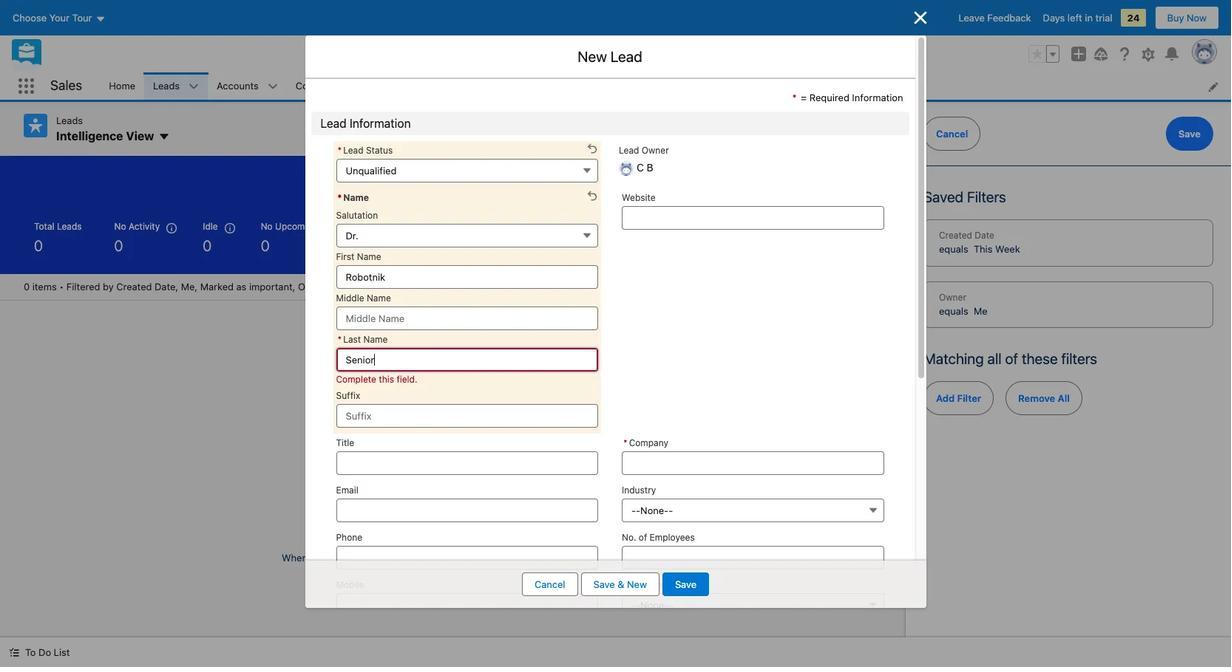 Task type: describe. For each thing, give the bounding box(es) containing it.
to do list button
[[0, 638, 79, 668]]

name right last
[[363, 334, 388, 345]]

them
[[576, 552, 599, 564]]

key performance indicators group
[[0, 212, 906, 274]]

items
[[32, 281, 57, 293]]

* for * lead status
[[338, 145, 342, 156]]

sales
[[50, 78, 82, 93]]

this week
[[641, 174, 686, 185]]

owner inside owner equals me
[[939, 292, 966, 303]]

marked
[[200, 281, 234, 293]]

0 vertical spatial save button
[[1166, 117, 1213, 151]]

city
[[346, 281, 364, 293]]

Title text field
[[336, 451, 598, 475]]

leave feedback
[[959, 12, 1031, 24]]

leads inside list item
[[153, 80, 180, 91]]

matching all of these filters
[[923, 350, 1097, 367]]

•
[[59, 281, 64, 293]]

lead owner
[[619, 145, 669, 156]]

24
[[1127, 12, 1140, 24]]

&
[[618, 579, 624, 591]]

new inside save & new "button"
[[627, 579, 647, 591]]

lead information
[[321, 116, 411, 130]]

0 vertical spatial owner
[[642, 145, 669, 156]]

0 inside no upcoming 0
[[261, 237, 270, 254]]

by
[[103, 281, 114, 293]]

field.
[[397, 374, 417, 385]]

0 vertical spatial of
[[1005, 350, 1018, 367]]

view
[[126, 129, 154, 142]]

0 horizontal spatial new
[[578, 48, 607, 65]]

source
[[645, 579, 674, 590]]

text default image
[[9, 648, 19, 658]]

* for * company
[[623, 437, 627, 448]]

filtered
[[66, 281, 100, 293]]

no activity
[[114, 221, 160, 232]]

days left in trial
[[1043, 12, 1112, 24]]

complete
[[336, 374, 376, 385]]

1 vertical spatial cancel
[[534, 579, 565, 591]]

overdue inside key performance indicators group
[[361, 221, 396, 232]]

0 vertical spatial to
[[492, 528, 505, 545]]

1 horizontal spatial save
[[675, 579, 696, 591]]

no for upcoming
[[261, 221, 273, 232]]

Email text field
[[336, 499, 598, 522]]

created for created
[[589, 174, 622, 185]]

0 vertical spatial cancel button
[[923, 117, 981, 151]]

title
[[336, 437, 354, 448]]

1 vertical spatial to
[[490, 552, 499, 564]]

you'll
[[530, 552, 553, 564]]

all
[[1058, 393, 1070, 404]]

saved filters
[[923, 189, 1006, 206]]

remove
[[1018, 393, 1055, 404]]

employees
[[650, 532, 695, 543]]

1 vertical spatial group
[[695, 114, 882, 138]]

0 inside overdue 0
[[361, 237, 369, 254]]

- left city
[[339, 281, 343, 293]]

important
[[383, 528, 446, 545]]

2 vertical spatial group
[[811, 168, 882, 192]]

none-
[[640, 505, 669, 516]]

want
[[466, 552, 487, 564]]

Lead Status, Unqualified button
[[336, 159, 598, 182]]

leads up intelligence at the top of the page
[[56, 115, 83, 126]]

list
[[54, 647, 70, 659]]

add
[[936, 393, 955, 404]]

filter
[[957, 393, 981, 404]]

quotes link
[[764, 72, 814, 100]]

do
[[39, 647, 51, 659]]

created date equals this week
[[939, 230, 1020, 255]]

0 horizontal spatial save button
[[662, 573, 709, 597]]

created for created date equals this week
[[939, 230, 972, 241]]

no important leads to show when you mark important leads that you want to track, you'll find them here.
[[282, 528, 624, 564]]

save & new
[[593, 579, 647, 591]]

filters
[[1061, 350, 1097, 367]]

- left none-
[[631, 505, 636, 516]]

when
[[282, 552, 308, 564]]

leave feedback link
[[959, 12, 1031, 24]]

that
[[427, 552, 444, 564]]

Salutation button
[[336, 224, 598, 247]]

leads inside total leads 0
[[57, 221, 82, 232]]

contacts list item
[[287, 72, 364, 100]]

0 horizontal spatial of
[[639, 532, 647, 543]]

complete this field. alert
[[336, 373, 598, 386]]

buy now
[[1167, 12, 1207, 24]]

total leads 0
[[34, 221, 82, 254]]

* for * = required information
[[792, 92, 797, 104]]

important
[[354, 552, 397, 564]]

* lead status
[[338, 145, 393, 156]]

leads
[[400, 552, 424, 564]]

leads link
[[144, 72, 189, 100]]

owner equals me
[[939, 292, 987, 317]]

this week button
[[628, 168, 711, 192]]

find
[[556, 552, 573, 564]]

status
[[366, 145, 393, 156]]

website
[[622, 192, 656, 203]]

date
[[975, 230, 994, 241]]

complete this field.
[[336, 374, 417, 385]]

me
[[974, 305, 987, 317]]

email
[[336, 485, 358, 496]]

contacts
[[296, 80, 336, 91]]

dr.
[[346, 230, 358, 241]]

left
[[1068, 12, 1082, 24]]

=
[[801, 92, 807, 104]]

to do list
[[25, 647, 70, 659]]

today
[[448, 221, 473, 232]]

this inside button
[[641, 174, 659, 185]]

accounts list item
[[208, 72, 287, 100]]

accounts link
[[208, 72, 267, 100]]

2 you from the left
[[447, 552, 463, 564]]



Task type: locate. For each thing, give the bounding box(es) containing it.
0 up important, on the left top
[[261, 237, 270, 254]]

name for * name
[[343, 192, 369, 203]]

0 down idle
[[203, 237, 212, 254]]

filters
[[967, 189, 1006, 206]]

important,
[[249, 281, 295, 293]]

leads right total
[[57, 221, 82, 232]]

unqualified
[[346, 165, 397, 176]]

0
[[34, 237, 43, 254], [114, 237, 123, 254], [203, 237, 212, 254], [261, 237, 270, 254], [361, 237, 369, 254], [429, 237, 437, 254], [505, 237, 514, 254], [24, 281, 30, 293]]

add filter button
[[923, 382, 994, 416]]

1 horizontal spatial you
[[447, 552, 463, 564]]

*
[[792, 92, 797, 104], [338, 145, 342, 156], [338, 192, 342, 203], [338, 334, 342, 345], [623, 437, 627, 448]]

quotes list item
[[764, 72, 833, 100]]

upcoming right today
[[505, 221, 548, 232]]

2 horizontal spatial created
[[939, 230, 972, 241]]

Suffix text field
[[336, 404, 598, 428]]

upcoming inside no upcoming 0
[[275, 221, 318, 232]]

week inside button
[[662, 174, 686, 185]]

company
[[629, 437, 668, 448]]

* company
[[623, 437, 668, 448]]

leads list item
[[144, 72, 208, 100]]

you
[[310, 552, 326, 564], [447, 552, 463, 564]]

name
[[343, 192, 369, 203], [357, 251, 381, 262], [367, 292, 391, 303], [363, 334, 388, 345]]

this
[[379, 374, 394, 385]]

Website text field
[[622, 206, 884, 230]]

information up status on the top left of page
[[350, 116, 411, 130]]

0 down total
[[34, 237, 43, 254]]

no
[[114, 221, 126, 232], [261, 221, 273, 232], [361, 528, 380, 545]]

here.
[[601, 552, 624, 564]]

save button
[[1166, 117, 1213, 151], [662, 573, 709, 597]]

* up salutation
[[338, 192, 342, 203]]

1 vertical spatial equals
[[939, 305, 968, 317]]

created inside created date equals this week
[[939, 230, 972, 241]]

1 vertical spatial overdue
[[298, 281, 336, 293]]

list item
[[539, 72, 601, 100]]

2 equals from the top
[[939, 305, 968, 317]]

created right by
[[116, 281, 152, 293]]

0 items • filtered by created date, me, marked as important, overdue - city
[[24, 281, 364, 293]]

0 left items
[[24, 281, 30, 293]]

week down 'filters'
[[995, 243, 1020, 255]]

* name
[[338, 192, 369, 203]]

1 horizontal spatial upcoming
[[505, 221, 548, 232]]

1 horizontal spatial save button
[[1166, 117, 1213, 151]]

information right required
[[852, 92, 903, 104]]

total
[[34, 221, 54, 232]]

lead for lead information
[[321, 116, 347, 130]]

new
[[578, 48, 607, 65], [627, 579, 647, 591]]

1 upcoming from the left
[[275, 221, 318, 232]]

week inside created date equals this week
[[995, 243, 1020, 255]]

salutation
[[336, 210, 378, 221]]

created
[[589, 174, 622, 185], [939, 230, 972, 241], [116, 281, 152, 293]]

0 vertical spatial cancel
[[936, 128, 968, 140]]

0 horizontal spatial save
[[593, 579, 615, 591]]

name up salutation
[[343, 192, 369, 203]]

you left mark
[[310, 552, 326, 564]]

save inside "button"
[[593, 579, 615, 591]]

this up website
[[641, 174, 659, 185]]

track,
[[501, 552, 527, 564]]

2 horizontal spatial no
[[361, 528, 380, 545]]

0 horizontal spatial owner
[[642, 145, 669, 156]]

* left =
[[792, 92, 797, 104]]

1 horizontal spatial cancel
[[936, 128, 968, 140]]

cancel up saved
[[936, 128, 968, 140]]

1 vertical spatial of
[[639, 532, 647, 543]]

1 vertical spatial created
[[939, 230, 972, 241]]

now
[[1187, 12, 1207, 24]]

1 vertical spatial new
[[627, 579, 647, 591]]

name for first name
[[357, 251, 381, 262]]

remove all
[[1018, 393, 1070, 404]]

remove all button
[[1006, 382, 1082, 416]]

0 horizontal spatial this
[[641, 174, 659, 185]]

as
[[236, 281, 246, 293]]

home
[[109, 80, 135, 91]]

1 horizontal spatial this
[[974, 243, 993, 255]]

overdue left city
[[298, 281, 336, 293]]

upcoming left dr.
[[275, 221, 318, 232]]

Last Name text field
[[336, 348, 598, 372]]

lead for lead source
[[622, 579, 642, 590]]

to
[[25, 647, 36, 659]]

0 horizontal spatial you
[[310, 552, 326, 564]]

1 equals from the top
[[939, 243, 968, 255]]

0 horizontal spatial information
[[350, 116, 411, 130]]

no inside no important leads to show when you mark important leads that you want to track, you'll find them here.
[[361, 528, 380, 545]]

last
[[343, 334, 361, 345]]

inverse image
[[911, 9, 929, 27]]

activity
[[129, 221, 160, 232]]

1 horizontal spatial owner
[[939, 292, 966, 303]]

no inside no upcoming 0
[[261, 221, 273, 232]]

save
[[1178, 128, 1201, 140], [593, 579, 615, 591], [675, 579, 696, 591]]

1 horizontal spatial information
[[852, 92, 903, 104]]

1 vertical spatial cancel button
[[522, 573, 578, 597]]

created up website
[[589, 174, 622, 185]]

overdue
[[361, 221, 396, 232], [298, 281, 336, 293]]

cancel button
[[923, 117, 981, 151], [522, 573, 578, 597]]

no upcoming 0
[[261, 221, 318, 254]]

first name
[[336, 251, 381, 262]]

1 horizontal spatial cancel button
[[923, 117, 981, 151]]

saved
[[923, 189, 963, 206]]

0 vertical spatial this
[[641, 174, 659, 185]]

0 horizontal spatial created
[[116, 281, 152, 293]]

list
[[100, 72, 1231, 100]]

first
[[336, 251, 354, 262]]

created left date
[[939, 230, 972, 241]]

1 horizontal spatial new
[[627, 579, 647, 591]]

of right all
[[1005, 350, 1018, 367]]

None text field
[[622, 451, 884, 475]]

Industry button
[[622, 499, 884, 522]]

* left the company
[[623, 437, 627, 448]]

cancel
[[936, 128, 968, 140], [534, 579, 565, 591]]

* down lead information
[[338, 145, 342, 156]]

overdue down salutation
[[361, 221, 396, 232]]

0 items • filtered by created date, me, marked as important, overdue - city status
[[24, 281, 364, 293]]

due today 0
[[429, 221, 473, 254]]

No. of Employees text field
[[622, 546, 884, 570]]

equals inside created date equals this week
[[939, 243, 968, 255]]

you right that
[[447, 552, 463, 564]]

buy
[[1167, 12, 1184, 24]]

1 horizontal spatial week
[[995, 243, 1020, 255]]

* last name
[[338, 334, 388, 345]]

intelligence
[[56, 129, 123, 142]]

leads inside no important leads to show when you mark important leads that you want to track, you'll find them here.
[[450, 528, 489, 545]]

0 vertical spatial week
[[662, 174, 686, 185]]

1 horizontal spatial of
[[1005, 350, 1018, 367]]

lead source
[[622, 579, 674, 590]]

1 horizontal spatial no
[[261, 221, 273, 232]]

0 horizontal spatial upcoming
[[275, 221, 318, 232]]

1 vertical spatial week
[[995, 243, 1020, 255]]

2 horizontal spatial save
[[1178, 128, 1201, 140]]

idle
[[203, 221, 218, 232]]

0 horizontal spatial cancel button
[[522, 573, 578, 597]]

date,
[[155, 281, 178, 293]]

this
[[641, 174, 659, 185], [974, 243, 993, 255]]

name right the "first"
[[357, 251, 381, 262]]

0 horizontal spatial week
[[662, 174, 686, 185]]

group
[[1028, 45, 1059, 63], [695, 114, 882, 138], [811, 168, 882, 192]]

no for important
[[361, 528, 380, 545]]

cancel button up saved
[[923, 117, 981, 151]]

0 vertical spatial new
[[578, 48, 607, 65]]

of right no. at the right bottom of the page
[[639, 532, 647, 543]]

First Name text field
[[336, 265, 598, 289]]

0 vertical spatial information
[[852, 92, 903, 104]]

cancel down you'll
[[534, 579, 565, 591]]

week down the lead owner
[[662, 174, 686, 185]]

2 upcoming from the left
[[505, 221, 548, 232]]

save & new button
[[581, 573, 659, 597]]

overdue 0
[[361, 221, 396, 254]]

all
[[987, 350, 1002, 367]]

* left last
[[338, 334, 342, 345]]

owner up this week
[[642, 145, 669, 156]]

this down date
[[974, 243, 993, 255]]

no right idle
[[261, 221, 273, 232]]

0 vertical spatial overdue
[[361, 221, 396, 232]]

* for * last name
[[338, 334, 342, 345]]

middle name
[[336, 292, 391, 303]]

* for * name
[[338, 192, 342, 203]]

1 horizontal spatial created
[[589, 174, 622, 185]]

0 vertical spatial equals
[[939, 243, 968, 255]]

list containing home
[[100, 72, 1231, 100]]

1 vertical spatial save button
[[662, 573, 709, 597]]

no for activity
[[114, 221, 126, 232]]

1 vertical spatial this
[[974, 243, 993, 255]]

- down industry
[[636, 505, 640, 516]]

home link
[[100, 72, 144, 100]]

0 down no activity at the top of page
[[114, 237, 123, 254]]

days
[[1043, 12, 1065, 24]]

industry
[[622, 485, 656, 496]]

leave
[[959, 12, 985, 24]]

no.
[[622, 532, 636, 543]]

2 vertical spatial created
[[116, 281, 152, 293]]

name for middle name
[[367, 292, 391, 303]]

Mobile text field
[[336, 593, 598, 617]]

in
[[1085, 12, 1093, 24]]

lead for lead owner
[[619, 145, 639, 156]]

no up important
[[361, 528, 380, 545]]

leads up phone text field
[[450, 528, 489, 545]]

quotes
[[772, 80, 805, 91]]

0 down "due"
[[429, 237, 437, 254]]

me,
[[181, 281, 198, 293]]

no left 'activity'
[[114, 221, 126, 232]]

0 inside due today 0
[[429, 237, 437, 254]]

this inside created date equals this week
[[974, 243, 993, 255]]

equals inside owner equals me
[[939, 305, 968, 317]]

suffix
[[336, 390, 360, 401]]

0 horizontal spatial overdue
[[298, 281, 336, 293]]

to up track,
[[492, 528, 505, 545]]

0 vertical spatial created
[[589, 174, 622, 185]]

1 vertical spatial owner
[[939, 292, 966, 303]]

mark
[[329, 552, 351, 564]]

- up "employees"
[[669, 505, 673, 516]]

0 inside total leads 0
[[34, 237, 43, 254]]

equals down saved
[[939, 243, 968, 255]]

due
[[429, 221, 445, 232]]

new lead
[[578, 48, 642, 65]]

0 vertical spatial group
[[1028, 45, 1059, 63]]

equals left me
[[939, 305, 968, 317]]

leads right home at the top
[[153, 80, 180, 91]]

owner down created date equals this week on the right
[[939, 292, 966, 303]]

lead view settings image
[[695, 114, 735, 138]]

1 horizontal spatial overdue
[[361, 221, 396, 232]]

Phone text field
[[336, 546, 598, 570]]

no. of employees
[[622, 532, 695, 543]]

name right city
[[367, 292, 391, 303]]

Middle Name text field
[[336, 306, 598, 330]]

0 horizontal spatial cancel
[[534, 579, 565, 591]]

0 horizontal spatial no
[[114, 221, 126, 232]]

mobile
[[336, 579, 364, 590]]

--none--
[[631, 505, 673, 516]]

contacts link
[[287, 72, 345, 100]]

0 up first name text field
[[505, 237, 514, 254]]

upcoming
[[275, 221, 318, 232], [505, 221, 548, 232]]

to right want
[[490, 552, 499, 564]]

0 right dr.
[[361, 237, 369, 254]]

cancel button down you'll
[[522, 573, 578, 597]]

middle
[[336, 292, 364, 303]]

phone
[[336, 532, 362, 543]]

1 vertical spatial information
[[350, 116, 411, 130]]

1 you from the left
[[310, 552, 326, 564]]

buy now button
[[1155, 6, 1219, 30]]

lead
[[611, 48, 642, 65], [321, 116, 347, 130], [343, 145, 363, 156], [619, 145, 639, 156], [622, 579, 642, 590]]

trial
[[1095, 12, 1112, 24]]

these
[[1022, 350, 1058, 367]]



Task type: vqa. For each thing, say whether or not it's contained in the screenshot.
leftmost Cancel button
yes



